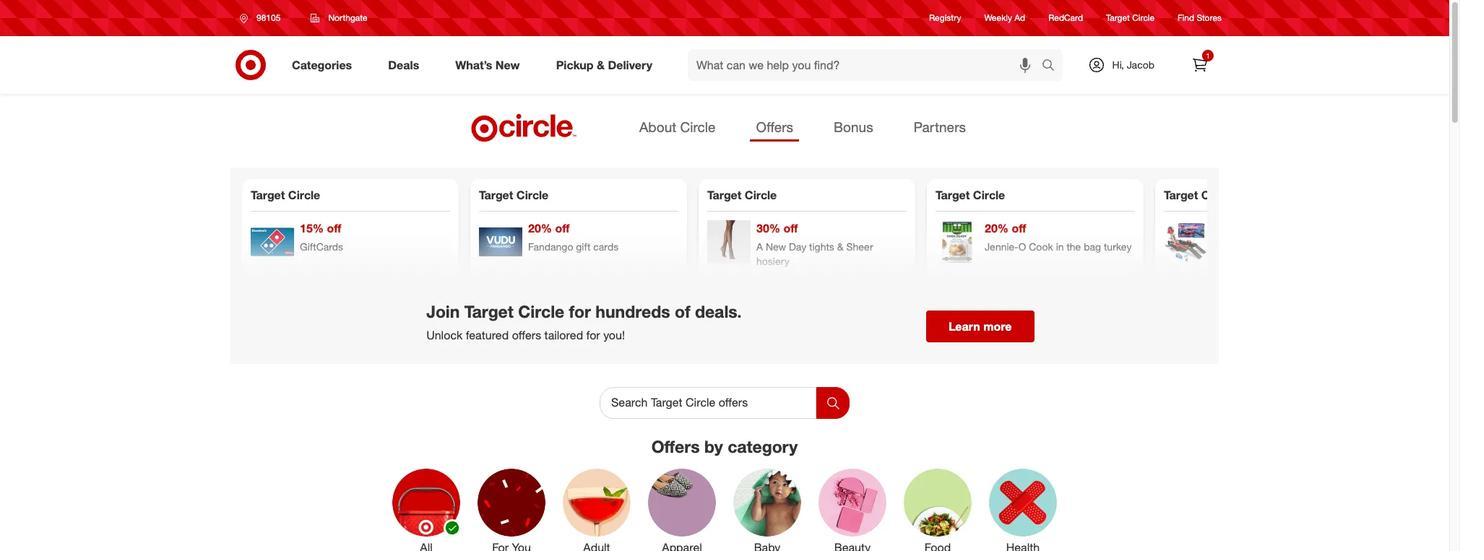 Task type: vqa. For each thing, say whether or not it's contained in the screenshot.
2nd 20% from right
yes



Task type: locate. For each thing, give the bounding box(es) containing it.
new right what's
[[496, 57, 520, 72]]

off up fandango
[[555, 221, 570, 236]]

new up hosiery
[[766, 241, 786, 253]]

turkey
[[1104, 241, 1132, 253]]

off inside 20% off fandango gift cards
[[555, 221, 570, 236]]

0 horizontal spatial &
[[597, 57, 605, 72]]

pickup & delivery
[[556, 57, 652, 72]]

1 horizontal spatial offers
[[756, 118, 793, 135]]

& right pickup on the left top of the page
[[597, 57, 605, 72]]

20% off jennie-o cook in the bag turkey
[[985, 221, 1132, 253]]

1 vertical spatial &
[[837, 241, 844, 253]]

&
[[597, 57, 605, 72], [837, 241, 844, 253]]

of
[[675, 301, 690, 321]]

0 vertical spatial new
[[496, 57, 520, 72]]

15% off giftcards
[[300, 221, 343, 253]]

unlock
[[426, 328, 463, 343]]

circle
[[1132, 13, 1155, 23], [680, 118, 716, 135], [288, 188, 320, 202], [516, 188, 549, 202], [745, 188, 777, 202], [973, 188, 1005, 202], [1201, 188, 1233, 202], [518, 301, 564, 321]]

& right tights
[[837, 241, 844, 253]]

featured
[[466, 328, 509, 343]]

20%
[[528, 221, 552, 236], [985, 221, 1009, 236]]

0 horizontal spatial 20%
[[528, 221, 552, 236]]

15%
[[300, 221, 324, 236]]

2 off from the left
[[555, 221, 570, 236]]

3 off from the left
[[784, 221, 798, 236]]

stores
[[1197, 13, 1222, 23]]

offers
[[512, 328, 541, 343]]

jennie-
[[985, 241, 1018, 253]]

20% inside 20% off fandango gift cards
[[528, 221, 552, 236]]

target circle for 20% off jennie-o cook in the bag turkey
[[936, 188, 1005, 202]]

0 vertical spatial offers
[[756, 118, 793, 135]]

categories link
[[280, 49, 370, 81]]

partners
[[914, 118, 966, 135]]

1 horizontal spatial &
[[837, 241, 844, 253]]

deals
[[388, 57, 419, 72]]

1 off from the left
[[327, 221, 341, 236]]

sheer
[[846, 241, 873, 253]]

weekly ad link
[[984, 12, 1025, 24]]

20% inside 20% off jennie-o cook in the bag turkey
[[985, 221, 1009, 236]]

search
[[1035, 59, 1070, 73]]

redcard
[[1048, 13, 1083, 23]]

None text field
[[600, 387, 816, 419]]

off inside 20% off jennie-o cook in the bag turkey
[[1012, 221, 1026, 236]]

off up giftcards
[[327, 221, 341, 236]]

20% up fandango
[[528, 221, 552, 236]]

target circle
[[1106, 13, 1155, 23], [251, 188, 320, 202], [479, 188, 549, 202], [707, 188, 777, 202], [936, 188, 1005, 202], [1164, 188, 1233, 202]]

off for 15% off giftcards
[[327, 221, 341, 236]]

offers inside "link"
[[756, 118, 793, 135]]

learn more button
[[926, 311, 1034, 343]]

offers
[[756, 118, 793, 135], [651, 436, 700, 457]]

off up o
[[1012, 221, 1026, 236]]

for up 'tailored'
[[569, 301, 591, 321]]

for
[[569, 301, 591, 321], [586, 328, 600, 343]]

by
[[704, 436, 723, 457]]

gift
[[576, 241, 591, 253]]

20% off fandango gift cards
[[528, 221, 619, 253]]

bonus
[[834, 118, 873, 135]]

pickup
[[556, 57, 594, 72]]

what's new link
[[443, 49, 538, 81]]

day
[[789, 241, 806, 253]]

off
[[327, 221, 341, 236], [555, 221, 570, 236], [784, 221, 798, 236], [1012, 221, 1026, 236]]

& inside 30% off a new day tights & sheer hosiery
[[837, 241, 844, 253]]

0 horizontal spatial offers
[[651, 436, 700, 457]]

about circle
[[639, 118, 716, 135]]

new inside 30% off a new day tights & sheer hosiery
[[766, 241, 786, 253]]

for left you!
[[586, 328, 600, 343]]

30% off a new day tights & sheer hosiery
[[756, 221, 873, 267]]

off up day
[[784, 221, 798, 236]]

0 vertical spatial for
[[569, 301, 591, 321]]

tights
[[809, 241, 834, 253]]

1 20% from the left
[[528, 221, 552, 236]]

tailored
[[544, 328, 583, 343]]

target
[[1106, 13, 1130, 23], [251, 188, 285, 202], [479, 188, 513, 202], [707, 188, 742, 202], [936, 188, 970, 202], [1164, 188, 1198, 202], [464, 301, 514, 321]]

2 20% from the left
[[985, 221, 1009, 236]]

category
[[728, 436, 798, 457]]

1 vertical spatial offers
[[651, 436, 700, 457]]

1 horizontal spatial new
[[766, 241, 786, 253]]

giftcards
[[300, 241, 343, 253]]

0 vertical spatial &
[[597, 57, 605, 72]]

cards
[[593, 241, 619, 253]]

0 horizontal spatial new
[[496, 57, 520, 72]]

weekly ad
[[984, 13, 1025, 23]]

off inside 15% off giftcards
[[327, 221, 341, 236]]

off for 20% off fandango gift cards
[[555, 221, 570, 236]]

new
[[496, 57, 520, 72], [766, 241, 786, 253]]

1 vertical spatial new
[[766, 241, 786, 253]]

20% up the jennie-
[[985, 221, 1009, 236]]

northgate button
[[302, 5, 377, 31]]

off inside 30% off a new day tights & sheer hosiery
[[784, 221, 798, 236]]

4 off from the left
[[1012, 221, 1026, 236]]

a
[[756, 241, 763, 253]]

northgate
[[328, 12, 367, 23]]

hosiery
[[756, 255, 790, 267]]

o
[[1018, 241, 1026, 253]]

target circle for 15% off giftcards
[[251, 188, 320, 202]]

1 horizontal spatial 20%
[[985, 221, 1009, 236]]



Task type: describe. For each thing, give the bounding box(es) containing it.
jacob
[[1127, 59, 1155, 71]]

learn more
[[949, 320, 1012, 334]]

30%
[[756, 221, 780, 236]]

20% for 20% off jennie-o cook in the bag turkey
[[985, 221, 1009, 236]]

about circle link
[[634, 114, 721, 142]]

target circle logo image
[[469, 113, 579, 143]]

circle inside join target circle for hundreds of deals. unlock featured offers tailored for you!
[[518, 301, 564, 321]]

offers for offers
[[756, 118, 793, 135]]

target circle for 30% off a new day tights & sheer hosiery
[[707, 188, 777, 202]]

off for 20% off jennie-o cook in the bag turkey
[[1012, 221, 1026, 236]]

target circle for 20% off fandango gift cards
[[479, 188, 549, 202]]

in
[[1056, 241, 1064, 253]]

ad
[[1015, 13, 1025, 23]]

what's
[[455, 57, 492, 72]]

delivery
[[608, 57, 652, 72]]

deals.
[[695, 301, 742, 321]]

what's new
[[455, 57, 520, 72]]

hi,
[[1112, 59, 1124, 71]]

target circle link
[[1106, 12, 1155, 24]]

off for 30% off a new day tights & sheer hosiery
[[784, 221, 798, 236]]

partners link
[[908, 114, 972, 142]]

bag
[[1084, 241, 1101, 253]]

join target circle for hundreds of deals. unlock featured offers tailored for you!
[[426, 301, 742, 343]]

you!
[[603, 328, 625, 343]]

categories
[[292, 57, 352, 72]]

hundreds
[[596, 301, 670, 321]]

redcard link
[[1048, 12, 1083, 24]]

98105
[[256, 12, 281, 23]]

pickup & delivery link
[[544, 49, 670, 81]]

bonus link
[[828, 114, 879, 142]]

find
[[1178, 13, 1194, 23]]

98105 button
[[230, 5, 296, 31]]

find stores
[[1178, 13, 1222, 23]]

registry link
[[929, 12, 961, 24]]

offers link
[[750, 114, 799, 142]]

hi, jacob
[[1112, 59, 1155, 71]]

1 link
[[1184, 49, 1216, 81]]

search button
[[1035, 49, 1070, 84]]

1
[[1206, 51, 1210, 60]]

What can we help you find? suggestions appear below search field
[[688, 49, 1045, 81]]

target inside join target circle for hundreds of deals. unlock featured offers tailored for you!
[[464, 301, 514, 321]]

1 vertical spatial for
[[586, 328, 600, 343]]

registry
[[929, 13, 961, 23]]

fandango
[[528, 241, 573, 253]]

weekly
[[984, 13, 1012, 23]]

the
[[1067, 241, 1081, 253]]

& inside the pickup & delivery link
[[597, 57, 605, 72]]

offers for offers by category
[[651, 436, 700, 457]]

join
[[426, 301, 460, 321]]

about
[[639, 118, 676, 135]]

learn
[[949, 320, 980, 334]]

cook
[[1029, 241, 1053, 253]]

offers by category
[[651, 436, 798, 457]]

more
[[983, 320, 1012, 334]]

deals link
[[376, 49, 437, 81]]

find stores link
[[1178, 12, 1222, 24]]

20% for 20% off fandango gift cards
[[528, 221, 552, 236]]



